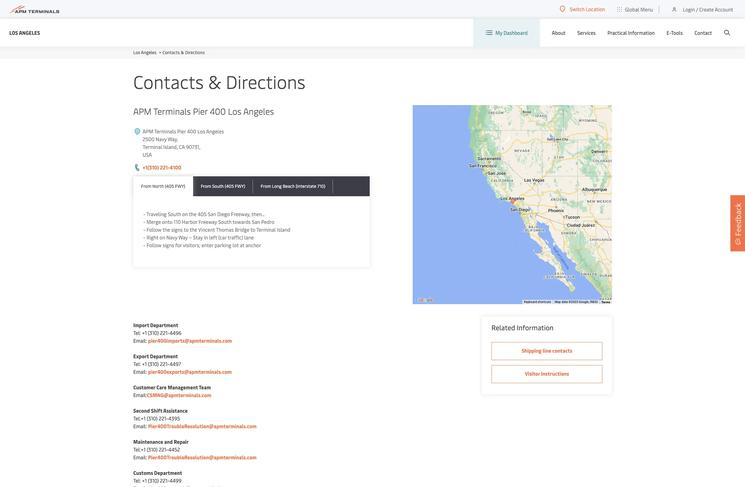 Task type: vqa. For each thing, say whether or not it's contained in the screenshot.
1st +1 from the top
yes



Task type: describe. For each thing, give the bounding box(es) containing it.
csmng@apmterminals.com link
[[147, 392, 211, 399]]

related information
[[492, 323, 554, 333]]

email: for export department tel: +1 (310) 221-4497 email: pier400exports@apmterminals.com
[[133, 369, 147, 376]]

long
[[272, 184, 282, 189]]

import
[[133, 322, 149, 329]]

pier for apm terminals pier 400 los angeles
[[193, 105, 208, 117]]

from for from long beach  (interstate 710)
[[261, 184, 271, 189]]

about button
[[552, 19, 566, 47]]

south inside button
[[212, 184, 224, 189]]

400 for apm terminals pier 400 los angeles 2500 navy way, terminal island, ca 90731, usa
[[187, 128, 196, 135]]

dashboard
[[504, 29, 528, 36]]

4395
[[168, 416, 180, 423]]

apm for apm terminals pier 400 los angeles
[[133, 105, 152, 117]]

+1 inside customs department tel: +1 (310) 221-4499
[[142, 478, 147, 485]]

–
[[189, 234, 192, 241]]

e-tools
[[667, 29, 683, 36]]

2 vertical spatial south
[[218, 219, 232, 226]]

from long beach  (interstate 710) button
[[253, 177, 333, 197]]

the up –
[[190, 227, 197, 233]]

line
[[543, 348, 551, 355]]

tel:+1 for maintenance
[[133, 447, 146, 454]]

right
[[147, 234, 158, 241]]

north
[[152, 184, 164, 189]]

+1(310)
[[143, 164, 159, 171]]

2 follow from the top
[[147, 242, 162, 249]]

repair
[[174, 439, 189, 446]]

practical information button
[[608, 19, 655, 47]]

towards
[[233, 219, 251, 226]]

assistance
[[163, 408, 188, 415]]

login
[[683, 6, 695, 13]]

second
[[133, 408, 150, 415]]

visitor instructions
[[525, 371, 569, 378]]

freeway
[[199, 219, 217, 226]]

4100
[[170, 164, 181, 171]]

shipping
[[522, 348, 542, 355]]

terminal inside "apm terminals pier 400 los angeles 2500 navy way, terminal island, ca 90731, usa"
[[143, 144, 162, 151]]

405
[[198, 211, 207, 218]]

contact button
[[695, 19, 712, 47]]

import department tel: +1 (310) 221-4496 email: pier400imports@apmterminals.com
[[133, 322, 232, 345]]

map data ©2023 google, inegi
[[555, 301, 598, 304]]

feedback
[[733, 203, 744, 237]]

221- for import
[[160, 330, 170, 337]]

email: for maintenance and repair tel:+1 (310) 221-4452 email: pier400troubleresolution@apmterminals.com
[[133, 455, 147, 461]]

login / create account link
[[672, 0, 734, 18]]

tel: for customs
[[133, 478, 141, 485]]

traveling
[[146, 211, 167, 218]]

0 vertical spatial san
[[208, 211, 216, 218]]

(310) for export
[[148, 361, 159, 368]]

visitors;
[[183, 242, 200, 249]]

1 horizontal spatial directions
[[226, 69, 306, 94]]

apm terminals pier 400 los angeles
[[133, 105, 274, 117]]

in
[[204, 234, 208, 241]]

export department tel: +1 (310) 221-4497 email: pier400exports@apmterminals.com
[[133, 353, 232, 376]]

3 - from the top
[[143, 227, 145, 233]]

onto
[[162, 219, 173, 226]]

google image
[[414, 297, 435, 305]]

parking
[[215, 242, 231, 249]]

1 to from the left
[[184, 227, 189, 233]]

(310) for import
[[148, 330, 159, 337]]

1 vertical spatial on
[[160, 234, 165, 241]]

from for from south (405 fwy)
[[201, 184, 211, 189]]

ca
[[179, 144, 185, 151]]

shift
[[151, 408, 162, 415]]

department for 4499
[[154, 470, 182, 477]]

tel:+1 for second
[[133, 416, 146, 423]]

1 vertical spatial &
[[208, 69, 221, 94]]

tel: for import
[[133, 330, 141, 337]]

e-tools button
[[667, 19, 683, 47]]

csmng@apmterminals.com
[[147, 392, 211, 399]]

pier400exports@apmterminals.com
[[148, 369, 232, 376]]

enter
[[202, 242, 213, 249]]

>
[[159, 50, 161, 55]]

angeles inside "apm terminals pier 400 los angeles 2500 navy way, terminal island, ca 90731, usa"
[[206, 128, 224, 135]]

customer care management team email: csmng@apmterminals.com
[[133, 385, 211, 399]]

contact
[[695, 29, 712, 36]]

my dashboard
[[496, 29, 528, 36]]

pedro
[[261, 219, 274, 226]]

keyboard
[[524, 301, 537, 304]]

global
[[625, 6, 640, 13]]

practical information
[[608, 29, 655, 36]]

(interstate
[[296, 184, 316, 189]]

2 to from the left
[[251, 227, 255, 233]]

account
[[715, 6, 734, 13]]

department for 4497
[[150, 353, 178, 360]]

pier for apm terminals pier 400 los angeles 2500 navy way, terminal island, ca 90731, usa
[[177, 128, 186, 135]]

the up harbor
[[189, 211, 197, 218]]

terminals for apm terminals pier 400 los angeles
[[153, 105, 191, 117]]

fwy) for from north (405 fwy)
[[175, 184, 185, 189]]

4497
[[170, 361, 181, 368]]

pier400imports@apmterminals.com link
[[148, 338, 232, 345]]

0 horizontal spatial los angeles link
[[9, 29, 40, 37]]

traffic)
[[228, 234, 243, 241]]

vincent
[[198, 227, 215, 233]]

anchor
[[246, 242, 261, 249]]

0 vertical spatial contacts
[[163, 50, 180, 55]]

shortcuts
[[538, 301, 551, 304]]

4452
[[168, 447, 180, 454]]

island,
[[163, 144, 178, 151]]

(310) for second
[[147, 416, 158, 423]]

freeway,
[[231, 211, 251, 218]]

1 horizontal spatial on
[[182, 211, 188, 218]]

email: for second shift assistance tel:+1 (310) 221-4395 email: pier400troubleresolution@apmterminals.com
[[133, 423, 147, 430]]

management
[[168, 385, 198, 391]]

fwy) for from south (405 fwy)
[[235, 184, 245, 189]]

my dashboard button
[[486, 19, 528, 47]]

from south (405 fwy)
[[201, 184, 245, 189]]

visitor
[[525, 371, 540, 378]]

2 pier400troubleresolution@apmterminals.com link from the top
[[148, 455, 257, 461]]

(310) for maintenance
[[147, 447, 158, 454]]

lane
[[244, 234, 254, 241]]

bridge
[[235, 227, 249, 233]]

1 follow from the top
[[147, 227, 162, 233]]

merge
[[147, 219, 161, 226]]

export
[[133, 353, 149, 360]]

navy inside "apm terminals pier 400 los angeles 2500 navy way, terminal island, ca 90731, usa"
[[156, 136, 167, 143]]

pier400troubleresolution@apmterminals.com for assistance
[[148, 423, 257, 430]]

221- for maintenance
[[159, 447, 168, 454]]

information for practical information
[[628, 29, 655, 36]]

(405 for north
[[165, 184, 174, 189]]



Task type: locate. For each thing, give the bounding box(es) containing it.
pier400troubleresolution@apmterminals.com inside 'maintenance and repair tel:+1 (310) 221-4452 email: pier400troubleresolution@apmterminals.com'
[[148, 455, 257, 461]]

department inside 'import department tel: +1 (310) 221-4496 email: pier400imports@apmterminals.com'
[[150, 322, 178, 329]]

2 +1 from the top
[[142, 361, 147, 368]]

tel: down export
[[133, 361, 141, 368]]

fwy) inside from south (405 fwy) button
[[235, 184, 245, 189]]

tel:+1 inside "second shift assistance tel:+1 (310) 221-4395 email: pier400troubleresolution@apmterminals.com"
[[133, 416, 146, 423]]

+1 for pier400imports@apmterminals.com
[[142, 330, 147, 337]]

0 vertical spatial south
[[212, 184, 224, 189]]

1 horizontal spatial san
[[252, 219, 260, 226]]

0 vertical spatial signs
[[171, 227, 183, 233]]

department inside customs department tel: +1 (310) 221-4499
[[154, 470, 182, 477]]

create
[[700, 6, 714, 13]]

1 horizontal spatial fwy)
[[235, 184, 245, 189]]

navy
[[156, 136, 167, 143], [167, 234, 177, 241]]

from up 405
[[201, 184, 211, 189]]

tel: down customs
[[133, 478, 141, 485]]

0 horizontal spatial san
[[208, 211, 216, 218]]

from north (405 fwy)
[[141, 184, 185, 189]]

pier400troubleresolution@apmterminals.com down repair
[[148, 455, 257, 461]]

0 vertical spatial los angeles link
[[9, 29, 40, 37]]

pier400troubleresolution@apmterminals.com inside "second shift assistance tel:+1 (310) 221-4395 email: pier400troubleresolution@apmterminals.com"
[[148, 423, 257, 430]]

pier400imports@apmterminals.com
[[148, 338, 232, 345]]

1 horizontal spatial information
[[628, 29, 655, 36]]

221- inside "second shift assistance tel:+1 (310) 221-4395 email: pier400troubleresolution@apmterminals.com"
[[159, 416, 168, 423]]

2 vertical spatial tel:
[[133, 478, 141, 485]]

inegi
[[590, 301, 598, 304]]

0 vertical spatial department
[[150, 322, 178, 329]]

information inside practical information 'dropdown button'
[[628, 29, 655, 36]]

1 horizontal spatial to
[[251, 227, 255, 233]]

(405 right the north
[[165, 184, 174, 189]]

0 vertical spatial +1
[[142, 330, 147, 337]]

navy left "way,"
[[156, 136, 167, 143]]

terminal inside - traveling south on the 405 san diego freeway, then… - merge onto 110 harbor freeway south towards san pedro - follow the signs to the vincent thomas bridge to terminal island - right on navy way – stay in left (car traffic) lane - follow signs for visitors; enter parking lot at anchor
[[256, 227, 276, 233]]

tel: inside "export department tel: +1 (310) 221-4497 email: pier400exports@apmterminals.com"
[[133, 361, 141, 368]]

1 vertical spatial navy
[[167, 234, 177, 241]]

email: inside customer care management team email: csmng@apmterminals.com
[[133, 392, 147, 399]]

email: inside 'maintenance and repair tel:+1 (310) 221-4452 email: pier400troubleresolution@apmterminals.com'
[[133, 455, 147, 461]]

0 horizontal spatial to
[[184, 227, 189, 233]]

(310) inside customs department tel: +1 (310) 221-4499
[[148, 478, 159, 485]]

0 horizontal spatial &
[[181, 50, 184, 55]]

1 pier400troubleresolution@apmterminals.com link from the top
[[148, 423, 257, 430]]

email: down second
[[133, 423, 147, 430]]

1 vertical spatial los angeles link
[[133, 50, 157, 55]]

keyboard shortcuts
[[524, 301, 551, 304]]

department
[[150, 322, 178, 329], [150, 353, 178, 360], [154, 470, 182, 477]]

0 horizontal spatial on
[[160, 234, 165, 241]]

los angeles link
[[9, 29, 40, 37], [133, 50, 157, 55]]

3 tel: from the top
[[133, 478, 141, 485]]

1 horizontal spatial from
[[201, 184, 211, 189]]

tel: down import
[[133, 330, 141, 337]]

5 email: from the top
[[133, 455, 147, 461]]

terminals
[[153, 105, 191, 117], [154, 128, 176, 135]]

maintenance
[[133, 439, 163, 446]]

pier400troubleresolution@apmterminals.com link down repair
[[148, 455, 257, 461]]

the down onto
[[163, 227, 170, 233]]

1 vertical spatial tel:
[[133, 361, 141, 368]]

1 from from the left
[[141, 184, 151, 189]]

pier400troubleresolution@apmterminals.com for repair
[[148, 455, 257, 461]]

location
[[586, 6, 605, 12]]

team
[[199, 385, 211, 391]]

login / create account
[[683, 6, 734, 13]]

1 horizontal spatial (405
[[225, 184, 234, 189]]

1 vertical spatial south
[[168, 211, 181, 218]]

email: up customs
[[133, 455, 147, 461]]

1 fwy) from the left
[[175, 184, 185, 189]]

0 vertical spatial information
[[628, 29, 655, 36]]

contacts
[[553, 348, 573, 355]]

0 horizontal spatial fwy)
[[175, 184, 185, 189]]

department inside "export department tel: +1 (310) 221-4497 email: pier400exports@apmterminals.com"
[[150, 353, 178, 360]]

1 vertical spatial contacts
[[133, 69, 204, 94]]

signs left 'for'
[[163, 242, 174, 249]]

apm inside "apm terminals pier 400 los angeles 2500 navy way, terminal island, ca 90731, usa"
[[143, 128, 153, 135]]

1 vertical spatial apm
[[143, 128, 153, 135]]

0 horizontal spatial directions
[[185, 50, 205, 55]]

contacts right the >
[[163, 50, 180, 55]]

(310) down import
[[148, 330, 159, 337]]

221- inside 'maintenance and repair tel:+1 (310) 221-4452 email: pier400troubleresolution@apmterminals.com'
[[159, 447, 168, 454]]

terms link
[[602, 300, 610, 305]]

terminals for apm terminals pier 400 los angeles 2500 navy way, terminal island, ca 90731, usa
[[154, 128, 176, 135]]

1 vertical spatial terminal
[[256, 227, 276, 233]]

4 - from the top
[[143, 234, 145, 241]]

left
[[209, 234, 217, 241]]

pier400exports@apmterminals.com link
[[148, 369, 232, 376]]

1 vertical spatial pier400troubleresolution@apmterminals.com
[[148, 455, 257, 461]]

0 vertical spatial apm
[[133, 105, 152, 117]]

department up 4499
[[154, 470, 182, 477]]

terminals inside "apm terminals pier 400 los angeles 2500 navy way, terminal island, ca 90731, usa"
[[154, 128, 176, 135]]

tel:
[[133, 330, 141, 337], [133, 361, 141, 368], [133, 478, 141, 485]]

0 vertical spatial follow
[[147, 227, 162, 233]]

0 horizontal spatial from
[[141, 184, 151, 189]]

email: inside "export department tel: +1 (310) 221-4497 email: pier400exports@apmterminals.com"
[[133, 369, 147, 376]]

1 +1 from the top
[[142, 330, 147, 337]]

tel:+1 inside 'maintenance and repair tel:+1 (310) 221-4452 email: pier400troubleresolution@apmterminals.com'
[[133, 447, 146, 454]]

(310) inside "export department tel: +1 (310) 221-4497 email: pier400exports@apmterminals.com"
[[148, 361, 159, 368]]

switch location button
[[560, 6, 605, 12]]

1 vertical spatial terminals
[[154, 128, 176, 135]]

los angeles
[[9, 29, 40, 36]]

information for related information
[[517, 323, 554, 333]]

contacts & directions
[[133, 69, 306, 94]]

1 horizontal spatial &
[[208, 69, 221, 94]]

navy up 'for'
[[167, 234, 177, 241]]

2 vertical spatial department
[[154, 470, 182, 477]]

san down then…
[[252, 219, 260, 226]]

1 - from the top
[[143, 211, 145, 218]]

+1 for pier400exports@apmterminals.com
[[142, 361, 147, 368]]

1 vertical spatial 400
[[187, 128, 196, 135]]

400 for apm terminals pier 400 los angeles
[[210, 105, 226, 117]]

(405 for south
[[225, 184, 234, 189]]

2 fwy) from the left
[[235, 184, 245, 189]]

2 (405 from the left
[[225, 184, 234, 189]]

tel: inside customs department tel: +1 (310) 221-4499
[[133, 478, 141, 485]]

department for 4496
[[150, 322, 178, 329]]

400 inside "apm terminals pier 400 los angeles 2500 navy way, terminal island, ca 90731, usa"
[[187, 128, 196, 135]]

3 +1 from the top
[[142, 478, 147, 485]]

0 vertical spatial terminal
[[143, 144, 162, 151]]

2 tel: from the top
[[133, 361, 141, 368]]

maintenance and repair tel:+1 (310) 221-4452 email: pier400troubleresolution@apmterminals.com
[[133, 439, 257, 461]]

2 from from the left
[[201, 184, 211, 189]]

on right right
[[160, 234, 165, 241]]

then…
[[252, 211, 265, 218]]

to up lane
[[251, 227, 255, 233]]

1 email: from the top
[[133, 338, 147, 345]]

keyboard shortcuts button
[[524, 300, 551, 305]]

and
[[164, 439, 173, 446]]

0 horizontal spatial 400
[[187, 128, 196, 135]]

tel:+1
[[133, 416, 146, 423], [133, 447, 146, 454]]

at
[[240, 242, 244, 249]]

feedback button
[[731, 196, 745, 252]]

1 vertical spatial pier
[[177, 128, 186, 135]]

+1(310) 221-4100 link
[[143, 164, 181, 171]]

island
[[277, 227, 290, 233]]

0 horizontal spatial information
[[517, 323, 554, 333]]

1 tel: from the top
[[133, 330, 141, 337]]

pier400troubleresolution@apmterminals.com
[[148, 423, 257, 430], [148, 455, 257, 461]]

fwy) up "freeway," at top left
[[235, 184, 245, 189]]

0 vertical spatial tel:
[[133, 330, 141, 337]]

4496
[[170, 330, 182, 337]]

110
[[174, 219, 181, 226]]

from south (405 fwy) button
[[193, 177, 253, 197]]

email:
[[133, 338, 147, 345], [133, 369, 147, 376], [133, 392, 147, 399], [133, 423, 147, 430], [133, 455, 147, 461]]

221- for second
[[159, 416, 168, 423]]

400 up 90731,
[[187, 128, 196, 135]]

221- inside "export department tel: +1 (310) 221-4497 email: pier400exports@apmterminals.com"
[[160, 361, 170, 368]]

los angeles > contacts & directions
[[133, 50, 205, 55]]

1 tel:+1 from the top
[[133, 416, 146, 423]]

practical
[[608, 29, 627, 36]]

4 email: from the top
[[133, 423, 147, 430]]

to up the way
[[184, 227, 189, 233]]

global menu button
[[612, 0, 660, 19]]

on up harbor
[[182, 211, 188, 218]]

2 tel:+1 from the top
[[133, 447, 146, 454]]

1 vertical spatial san
[[252, 219, 260, 226]]

0 horizontal spatial (405
[[165, 184, 174, 189]]

(310) inside 'maintenance and repair tel:+1 (310) 221-4452 email: pier400troubleresolution@apmterminals.com'
[[147, 447, 158, 454]]

(310) down customs
[[148, 478, 159, 485]]

tel: inside 'import department tel: +1 (310) 221-4496 email: pier400imports@apmterminals.com'
[[133, 330, 141, 337]]

map region
[[394, 60, 633, 380]]

0 vertical spatial &
[[181, 50, 184, 55]]

department up the 4496
[[150, 322, 178, 329]]

apm
[[133, 105, 152, 117], [143, 128, 153, 135]]

information up shipping
[[517, 323, 554, 333]]

4499
[[170, 478, 182, 485]]

1 horizontal spatial los angeles link
[[133, 50, 157, 55]]

to
[[184, 227, 189, 233], [251, 227, 255, 233]]

0 vertical spatial pier400troubleresolution@apmterminals.com link
[[148, 423, 257, 430]]

from for from north (405 fwy)
[[141, 184, 151, 189]]

tel:+1 down second
[[133, 416, 146, 423]]

south up diego
[[212, 184, 224, 189]]

(car
[[218, 234, 227, 241]]

90731,
[[186, 144, 201, 151]]

(405 up diego
[[225, 184, 234, 189]]

diego
[[217, 211, 230, 218]]

customer
[[133, 385, 155, 391]]

tel:+1 down maintenance at the bottom of page
[[133, 447, 146, 454]]

1 vertical spatial information
[[517, 323, 554, 333]]

email: inside 'import department tel: +1 (310) 221-4496 email: pier400imports@apmterminals.com'
[[133, 338, 147, 345]]

follow down right
[[147, 242, 162, 249]]

san
[[208, 211, 216, 218], [252, 219, 260, 226]]

0 vertical spatial terminals
[[153, 105, 191, 117]]

1 vertical spatial follow
[[147, 242, 162, 249]]

1 vertical spatial tel:+1
[[133, 447, 146, 454]]

pier400troubleresolution@apmterminals.com link up 'maintenance and repair tel:+1 (310) 221-4452 email: pier400troubleresolution@apmterminals.com'
[[148, 423, 257, 430]]

/
[[696, 6, 698, 13]]

beach
[[283, 184, 295, 189]]

tab list
[[133, 177, 370, 197]]

terminal down "2500"
[[143, 144, 162, 151]]

(310) inside 'import department tel: +1 (310) 221-4496 email: pier400imports@apmterminals.com'
[[148, 330, 159, 337]]

from north (405 fwy) tab panel
[[133, 197, 370, 267]]

(310) down maintenance at the bottom of page
[[147, 447, 158, 454]]

1 vertical spatial department
[[150, 353, 178, 360]]

pier400troubleresolution@apmterminals.com link
[[148, 423, 257, 430], [148, 455, 257, 461]]

about
[[552, 29, 566, 36]]

the
[[189, 211, 197, 218], [163, 227, 170, 233], [190, 227, 197, 233]]

south up 110
[[168, 211, 181, 218]]

2 vertical spatial +1
[[142, 478, 147, 485]]

710)
[[317, 184, 325, 189]]

(310) down export
[[148, 361, 159, 368]]

fwy) down '4100'
[[175, 184, 185, 189]]

1 vertical spatial directions
[[226, 69, 306, 94]]

1 horizontal spatial 400
[[210, 105, 226, 117]]

221- for customs
[[160, 478, 170, 485]]

email: up export
[[133, 338, 147, 345]]

©2023
[[569, 301, 578, 304]]

department up "4497"
[[150, 353, 178, 360]]

221- for export
[[160, 361, 170, 368]]

0 vertical spatial pier400troubleresolution@apmterminals.com
[[148, 423, 257, 430]]

south up thomas
[[218, 219, 232, 226]]

(310) inside "second shift assistance tel:+1 (310) 221-4395 email: pier400troubleresolution@apmterminals.com"
[[147, 416, 158, 423]]

1 horizontal spatial terminal
[[256, 227, 276, 233]]

way
[[179, 234, 188, 241]]

switch location
[[570, 6, 605, 12]]

map
[[555, 301, 561, 304]]

lot
[[233, 242, 239, 249]]

400 down contacts & directions at the top
[[210, 105, 226, 117]]

shipping line contacts
[[522, 348, 573, 355]]

signs
[[171, 227, 183, 233], [163, 242, 174, 249]]

way,
[[168, 136, 178, 143]]

tel: for export
[[133, 361, 141, 368]]

follow
[[147, 227, 162, 233], [147, 242, 162, 249]]

shipping line contacts link
[[492, 343, 603, 361]]

contacts down los angeles > contacts & directions
[[133, 69, 204, 94]]

data
[[562, 301, 568, 304]]

400
[[210, 105, 226, 117], [187, 128, 196, 135]]

customs department tel: +1 (310) 221-4499
[[133, 470, 182, 485]]

tools
[[671, 29, 683, 36]]

from left long at the left
[[261, 184, 271, 189]]

0 vertical spatial navy
[[156, 136, 167, 143]]

0 vertical spatial 400
[[210, 105, 226, 117]]

2 email: from the top
[[133, 369, 147, 376]]

221- inside 'import department tel: +1 (310) 221-4496 email: pier400imports@apmterminals.com'
[[160, 330, 170, 337]]

1 vertical spatial +1
[[142, 361, 147, 368]]

(310) down 'shift'
[[147, 416, 158, 423]]

+1 down import
[[142, 330, 147, 337]]

5 - from the top
[[143, 242, 145, 249]]

3 email: from the top
[[133, 392, 147, 399]]

email: inside "second shift assistance tel:+1 (310) 221-4395 email: pier400troubleresolution@apmterminals.com"
[[133, 423, 147, 430]]

+1 inside 'import department tel: +1 (310) 221-4496 email: pier400imports@apmterminals.com'
[[142, 330, 147, 337]]

email: for import department tel: +1 (310) 221-4496 email: pier400imports@apmterminals.com
[[133, 338, 147, 345]]

1 horizontal spatial pier
[[193, 105, 208, 117]]

+1 inside "export department tel: +1 (310) 221-4497 email: pier400exports@apmterminals.com"
[[142, 361, 147, 368]]

0 vertical spatial pier
[[193, 105, 208, 117]]

&
[[181, 50, 184, 55], [208, 69, 221, 94]]

1 vertical spatial pier400troubleresolution@apmterminals.com link
[[148, 455, 257, 461]]

follow down "merge"
[[147, 227, 162, 233]]

global menu
[[625, 6, 654, 13]]

pier
[[193, 105, 208, 117], [177, 128, 186, 135]]

related
[[492, 323, 515, 333]]

terminal down pedro
[[256, 227, 276, 233]]

0 vertical spatial on
[[182, 211, 188, 218]]

los inside "apm terminals pier 400 los angeles 2500 navy way, terminal island, ca 90731, usa"
[[198, 128, 205, 135]]

0 vertical spatial directions
[[185, 50, 205, 55]]

3 from from the left
[[261, 184, 271, 189]]

1 vertical spatial signs
[[163, 242, 174, 249]]

usa
[[143, 151, 152, 158]]

pier inside "apm terminals pier 400 los angeles 2500 navy way, terminal island, ca 90731, usa"
[[177, 128, 186, 135]]

221- inside customs department tel: +1 (310) 221-4499
[[160, 478, 170, 485]]

from left the north
[[141, 184, 151, 189]]

-
[[143, 211, 145, 218], [143, 219, 145, 226], [143, 227, 145, 233], [143, 234, 145, 241], [143, 242, 145, 249]]

(310) for customs
[[148, 478, 159, 485]]

google,
[[579, 301, 589, 304]]

information down global menu
[[628, 29, 655, 36]]

pier400troubleresolution@apmterminals.com up 'maintenance and repair tel:+1 (310) 221-4452 email: pier400troubleresolution@apmterminals.com'
[[148, 423, 257, 430]]

navy inside - traveling south on the 405 san diego freeway, then… - merge onto 110 harbor freeway south towards san pedro - follow the signs to the vincent thomas bridge to terminal island - right on navy way – stay in left (car traffic) lane - follow signs for visitors; enter parking lot at anchor
[[167, 234, 177, 241]]

1 (405 from the left
[[165, 184, 174, 189]]

tab list containing from north (405 fwy)
[[133, 177, 370, 197]]

for
[[175, 242, 182, 249]]

0 horizontal spatial pier
[[177, 128, 186, 135]]

2 pier400troubleresolution@apmterminals.com from the top
[[148, 455, 257, 461]]

2 - from the top
[[143, 219, 145, 226]]

0 horizontal spatial terminal
[[143, 144, 162, 151]]

fwy) inside from north (405 fwy) button
[[175, 184, 185, 189]]

san up freeway
[[208, 211, 216, 218]]

signs down 110
[[171, 227, 183, 233]]

email: down export
[[133, 369, 147, 376]]

email: down customer
[[133, 392, 147, 399]]

1 pier400troubleresolution@apmterminals.com from the top
[[148, 423, 257, 430]]

0 vertical spatial tel:+1
[[133, 416, 146, 423]]

2 horizontal spatial from
[[261, 184, 271, 189]]

+1 down export
[[142, 361, 147, 368]]

- traveling south on the 405 san diego freeway, then… - merge onto 110 harbor freeway south towards san pedro - follow the signs to the vincent thomas bridge to terminal island - right on navy way – stay in left (car traffic) lane - follow signs for visitors; enter parking lot at anchor
[[143, 211, 290, 249]]

apm for apm terminals pier 400 los angeles 2500 navy way, terminal island, ca 90731, usa
[[143, 128, 153, 135]]

menu
[[641, 6, 654, 13]]

+1 down customs
[[142, 478, 147, 485]]



